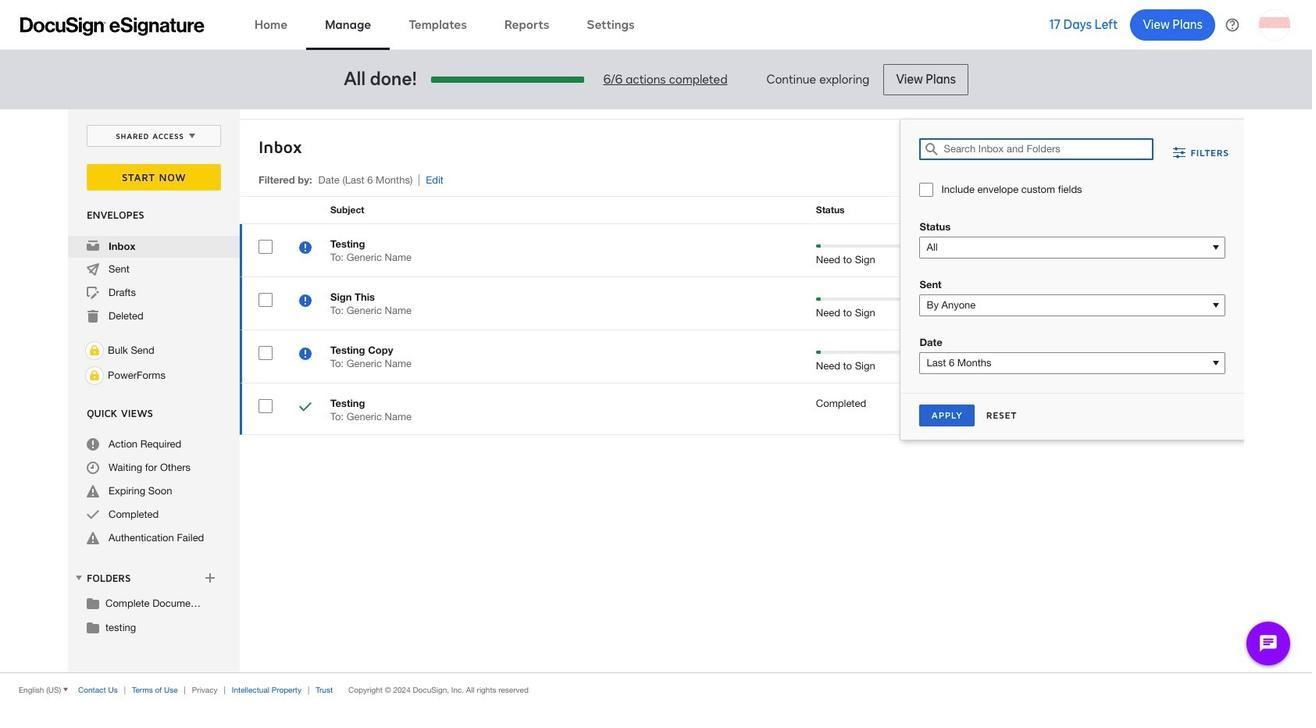 Task type: locate. For each thing, give the bounding box(es) containing it.
view folders image
[[73, 572, 85, 584]]

need to sign image
[[299, 241, 312, 256], [299, 295, 312, 309]]

2 folder image from the top
[[87, 621, 99, 634]]

2 need to sign image from the top
[[299, 295, 312, 309]]

1 vertical spatial lock image
[[85, 366, 104, 385]]

need to sign image
[[299, 348, 312, 363]]

draft image
[[87, 287, 99, 299]]

your uploaded profile image image
[[1259, 9, 1291, 40]]

folder image
[[87, 597, 99, 609], [87, 621, 99, 634]]

1 lock image from the top
[[85, 341, 104, 360]]

inbox image
[[87, 240, 99, 252]]

more info region
[[0, 673, 1313, 706]]

0 vertical spatial folder image
[[87, 597, 99, 609]]

0 vertical spatial lock image
[[85, 341, 104, 360]]

sent image
[[87, 263, 99, 276]]

alert image
[[87, 532, 99, 545]]

clock image
[[87, 462, 99, 474]]

1 need to sign image from the top
[[299, 241, 312, 256]]

completed image
[[299, 401, 312, 416]]

0 vertical spatial need to sign image
[[299, 241, 312, 256]]

2 lock image from the top
[[85, 366, 104, 385]]

1 vertical spatial folder image
[[87, 621, 99, 634]]

1 folder image from the top
[[87, 597, 99, 609]]

1 vertical spatial need to sign image
[[299, 295, 312, 309]]

lock image
[[85, 341, 104, 360], [85, 366, 104, 385]]



Task type: vqa. For each thing, say whether or not it's contained in the screenshot.
folder icon
yes



Task type: describe. For each thing, give the bounding box(es) containing it.
secondary navigation region
[[68, 109, 1249, 673]]

Search Inbox and Folders text field
[[944, 139, 1154, 159]]

docusign esignature image
[[20, 17, 205, 36]]

completed image
[[87, 509, 99, 521]]

trash image
[[87, 310, 99, 323]]

alert image
[[87, 485, 99, 498]]

action required image
[[87, 438, 99, 451]]



